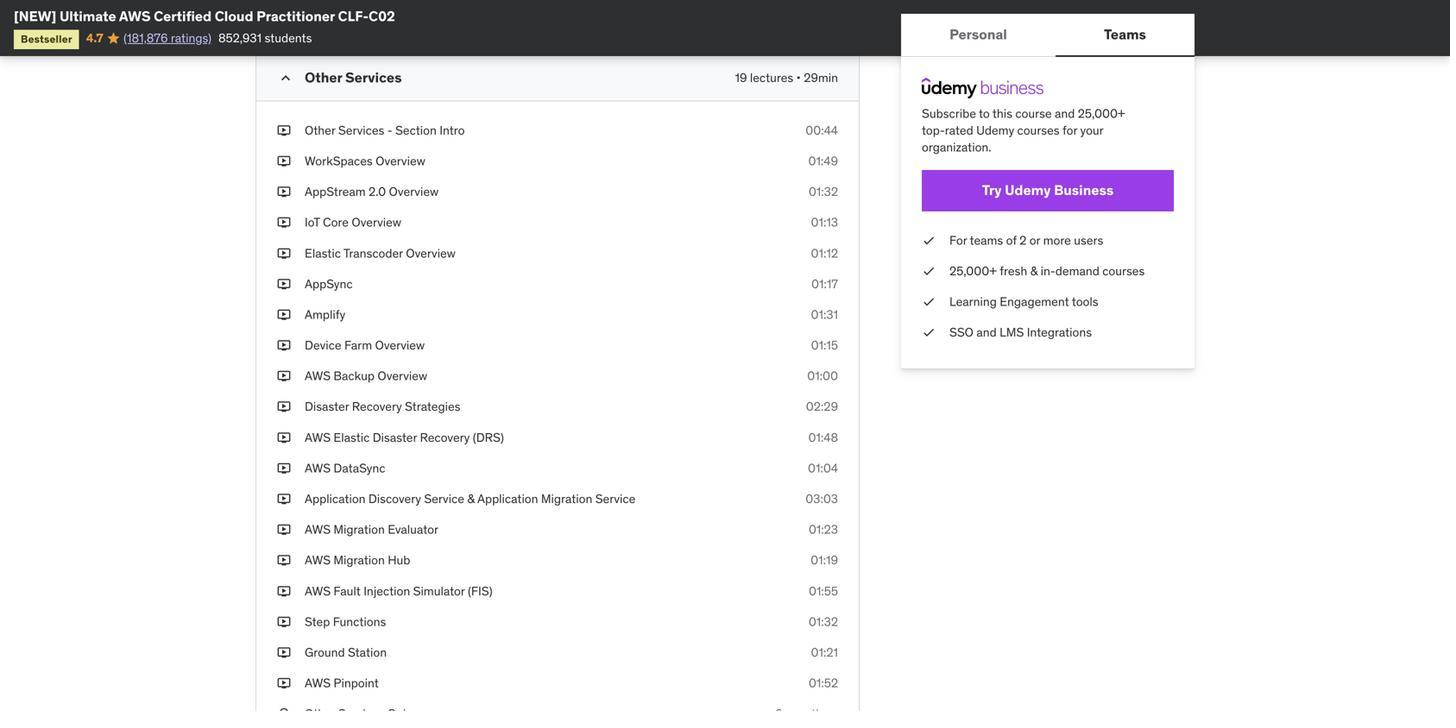 Task type: vqa. For each thing, say whether or not it's contained in the screenshot.
FULL
no



Task type: locate. For each thing, give the bounding box(es) containing it.
overview down 2.0
[[352, 215, 402, 230]]

aws down ground
[[305, 676, 331, 691]]

01:12
[[811, 245, 838, 261]]

0 horizontal spatial service
[[424, 491, 465, 507]]

0 vertical spatial courses
[[1018, 123, 1060, 138]]

0 horizontal spatial &
[[467, 491, 475, 507]]

01:48
[[809, 430, 838, 445]]

29min
[[804, 70, 838, 85]]

overview right transcoder
[[406, 245, 456, 261]]

certified
[[154, 7, 212, 25]]

pinpoint
[[334, 676, 379, 691]]

01:32 down 01:55
[[809, 614, 838, 630]]

aws migration evaluator
[[305, 522, 439, 538]]

datasync
[[334, 461, 385, 476]]

services
[[345, 69, 402, 86], [338, 123, 385, 138]]

0 vertical spatial &
[[1031, 263, 1038, 279]]

aws for aws migration evaluator
[[305, 522, 331, 538]]

01:52
[[809, 676, 838, 691]]

1 vertical spatial udemy
[[1005, 181, 1051, 199]]

device farm overview
[[305, 338, 425, 353]]

aws for aws backup overview
[[305, 368, 331, 384]]

1 01:32 from the top
[[809, 184, 838, 200]]

1 application from the left
[[305, 491, 366, 507]]

and up for
[[1055, 106, 1075, 121]]

and
[[1055, 106, 1075, 121], [977, 325, 997, 340]]

1 horizontal spatial recovery
[[420, 430, 470, 445]]

aws fault injection simulator (fis)
[[305, 584, 493, 599]]

xsmall image for step functions
[[277, 614, 291, 631]]

lectures
[[750, 70, 794, 85]]

disaster down disaster recovery strategies
[[373, 430, 417, 445]]

students
[[265, 30, 312, 46]]

0 vertical spatial 01:32
[[809, 184, 838, 200]]

0 vertical spatial services
[[345, 69, 402, 86]]

2 other from the top
[[305, 123, 336, 138]]

other up workspaces
[[305, 123, 336, 138]]

udemy down this
[[977, 123, 1015, 138]]

01:23
[[809, 522, 838, 538]]

udemy
[[977, 123, 1015, 138], [1005, 181, 1051, 199]]

1 horizontal spatial 25,000+
[[1078, 106, 1126, 121]]

& left "in-" at right top
[[1031, 263, 1038, 279]]

1 vertical spatial &
[[467, 491, 475, 507]]

aws left fault
[[305, 584, 331, 599]]

courses right demand
[[1103, 263, 1145, 279]]

application discovery service & application migration service
[[305, 491, 636, 507]]

1 vertical spatial elastic
[[334, 430, 370, 445]]

sso and lms integrations
[[950, 325, 1092, 340]]

1 vertical spatial 01:32
[[809, 614, 838, 630]]

xsmall image for other services - section intro
[[277, 122, 291, 139]]

aws for aws fault injection simulator (fis)
[[305, 584, 331, 599]]

0 vertical spatial other
[[305, 69, 342, 86]]

2
[[1020, 233, 1027, 248]]

01:13
[[811, 215, 838, 230]]

elastic up aws datasync at left bottom
[[334, 430, 370, 445]]

tab list
[[901, 14, 1195, 57]]

course
[[1016, 106, 1052, 121]]

01:31
[[811, 307, 838, 322]]

2 01:32 from the top
[[809, 614, 838, 630]]

aws
[[119, 7, 151, 25], [305, 368, 331, 384], [305, 430, 331, 445], [305, 461, 331, 476], [305, 522, 331, 538], [305, 553, 331, 568], [305, 584, 331, 599], [305, 676, 331, 691]]

overview right 2.0
[[389, 184, 439, 200]]

0 horizontal spatial and
[[977, 325, 997, 340]]

aws migration hub
[[305, 553, 410, 568]]

overview up disaster recovery strategies
[[378, 368, 428, 384]]

1 vertical spatial courses
[[1103, 263, 1145, 279]]

of
[[1007, 233, 1017, 248]]

01:49
[[809, 153, 838, 169]]

aws up step
[[305, 553, 331, 568]]

1 vertical spatial migration
[[334, 522, 385, 538]]

learning
[[950, 294, 997, 310]]

25,000+ up your
[[1078, 106, 1126, 121]]

advanced identity quiz
[[305, 18, 429, 33]]

0 vertical spatial recovery
[[352, 399, 402, 415]]

and right the sso
[[977, 325, 997, 340]]

0 horizontal spatial courses
[[1018, 123, 1060, 138]]

-
[[387, 123, 393, 138]]

recovery down aws backup overview
[[352, 399, 402, 415]]

1 service from the left
[[424, 491, 465, 507]]

fault
[[334, 584, 361, 599]]

business
[[1054, 181, 1114, 199]]

courses down "course"
[[1018, 123, 1060, 138]]

and inside subscribe to this course and 25,000+ top‑rated udemy courses for your organization.
[[1055, 106, 1075, 121]]

xsmall image
[[277, 17, 291, 34], [277, 153, 291, 170], [277, 214, 291, 231], [922, 263, 936, 280], [277, 276, 291, 293], [922, 294, 936, 310], [922, 324, 936, 341], [277, 337, 291, 354], [277, 368, 291, 385], [277, 399, 291, 416], [277, 491, 291, 508], [277, 552, 291, 569], [277, 583, 291, 600], [277, 675, 291, 692], [277, 706, 291, 712]]

elastic
[[305, 245, 341, 261], [334, 430, 370, 445]]

application down (drs) on the bottom left of the page
[[478, 491, 538, 507]]

19
[[735, 70, 747, 85]]

other right small image
[[305, 69, 342, 86]]

0 vertical spatial and
[[1055, 106, 1075, 121]]

bestseller
[[21, 32, 72, 46]]

1 horizontal spatial and
[[1055, 106, 1075, 121]]

aws pinpoint
[[305, 676, 379, 691]]

for teams of 2 or more users
[[950, 233, 1104, 248]]

2 application from the left
[[478, 491, 538, 507]]

other
[[305, 69, 342, 86], [305, 123, 336, 138]]

1 horizontal spatial service
[[596, 491, 636, 507]]

25,000+ up learning
[[950, 263, 997, 279]]

aws down the device
[[305, 368, 331, 384]]

services left -
[[338, 123, 385, 138]]

(drs)
[[473, 430, 504, 445]]

02:29
[[806, 399, 838, 415]]

0 horizontal spatial recovery
[[352, 399, 402, 415]]

demand
[[1056, 263, 1100, 279]]

overview right 'farm'
[[375, 338, 425, 353]]

01:32 down 01:49
[[809, 184, 838, 200]]

more
[[1044, 233, 1072, 248]]

01:55
[[809, 584, 838, 599]]

0 vertical spatial migration
[[541, 491, 593, 507]]

0 vertical spatial udemy
[[977, 123, 1015, 138]]

aws up aws datasync at left bottom
[[305, 430, 331, 445]]

overview for device farm overview
[[375, 338, 425, 353]]

ground station
[[305, 645, 387, 661]]

0 horizontal spatial application
[[305, 491, 366, 507]]

0 horizontal spatial 25,000+
[[950, 263, 997, 279]]

overview
[[376, 153, 426, 169], [389, 184, 439, 200], [352, 215, 402, 230], [406, 245, 456, 261], [375, 338, 425, 353], [378, 368, 428, 384]]

1 vertical spatial services
[[338, 123, 385, 138]]

application down aws datasync at left bottom
[[305, 491, 366, 507]]

01:19
[[811, 553, 838, 568]]

tools
[[1072, 294, 1099, 310]]

cloud
[[215, 7, 253, 25]]

step functions
[[305, 614, 386, 630]]

[new] ultimate aws certified cloud practitioner clf-c02
[[14, 7, 395, 25]]

subscribe
[[922, 106, 977, 121]]

1 vertical spatial and
[[977, 325, 997, 340]]

application
[[305, 491, 366, 507], [478, 491, 538, 507]]

your
[[1081, 123, 1104, 138]]

migration for evaluator
[[334, 522, 385, 538]]

iot core overview
[[305, 215, 402, 230]]

25,000+
[[1078, 106, 1126, 121], [950, 263, 997, 279]]

1 horizontal spatial &
[[1031, 263, 1038, 279]]

1 vertical spatial other
[[305, 123, 336, 138]]

0 vertical spatial 25,000+
[[1078, 106, 1126, 121]]

1 vertical spatial disaster
[[373, 430, 417, 445]]

& down (drs) on the bottom left of the page
[[467, 491, 475, 507]]

01:32
[[809, 184, 838, 200], [809, 614, 838, 630]]

xsmall image for elastic transcoder overview
[[277, 245, 291, 262]]

courses
[[1018, 123, 1060, 138], [1103, 263, 1145, 279]]

udemy right try
[[1005, 181, 1051, 199]]

transcoder
[[344, 245, 403, 261]]

elastic up appsync at left top
[[305, 245, 341, 261]]

xsmall image
[[277, 122, 291, 139], [277, 184, 291, 200], [922, 232, 936, 249], [277, 245, 291, 262], [277, 306, 291, 323], [277, 429, 291, 446], [277, 460, 291, 477], [277, 522, 291, 539], [277, 614, 291, 631], [277, 645, 291, 661]]

teams
[[970, 233, 1004, 248]]

amplify
[[305, 307, 346, 322]]

aws up aws migration hub
[[305, 522, 331, 538]]

2 vertical spatial migration
[[334, 553, 385, 568]]

1 horizontal spatial application
[[478, 491, 538, 507]]

services down 'advanced identity quiz'
[[345, 69, 402, 86]]

personal button
[[901, 14, 1056, 55]]

1 horizontal spatial courses
[[1103, 263, 1145, 279]]

recovery down strategies
[[420, 430, 470, 445]]

ultimate
[[60, 7, 116, 25]]

0 vertical spatial disaster
[[305, 399, 349, 415]]

1 other from the top
[[305, 69, 342, 86]]

aws up (181,876
[[119, 7, 151, 25]]

2 service from the left
[[596, 491, 636, 507]]

disaster
[[305, 399, 349, 415], [373, 430, 417, 445]]

aws left datasync
[[305, 461, 331, 476]]

quiz
[[405, 18, 429, 33]]

disaster down backup
[[305, 399, 349, 415]]

xsmall image for aws migration evaluator
[[277, 522, 291, 539]]

identity
[[361, 18, 402, 33]]



Task type: describe. For each thing, give the bounding box(es) containing it.
1 vertical spatial recovery
[[420, 430, 470, 445]]

small image
[[277, 69, 294, 87]]

aws for aws datasync
[[305, 461, 331, 476]]

disaster recovery strategies
[[305, 399, 461, 415]]

services for other services
[[345, 69, 402, 86]]

step
[[305, 614, 330, 630]]

aws for aws pinpoint
[[305, 676, 331, 691]]

•
[[797, 70, 801, 85]]

injection
[[364, 584, 410, 599]]

to
[[979, 106, 990, 121]]

advanced
[[305, 18, 358, 33]]

for
[[1063, 123, 1078, 138]]

other services - section intro
[[305, 123, 465, 138]]

appsync
[[305, 276, 353, 292]]

top‑rated
[[922, 123, 974, 138]]

aws backup overview
[[305, 368, 428, 384]]

integrations
[[1027, 325, 1092, 340]]

intro
[[440, 123, 465, 138]]

workspaces
[[305, 153, 373, 169]]

try udemy business link
[[922, 170, 1174, 211]]

ground
[[305, 645, 345, 661]]

01:15
[[811, 338, 838, 353]]

ratings)
[[171, 30, 212, 46]]

fresh
[[1000, 263, 1028, 279]]

iot
[[305, 215, 320, 230]]

device
[[305, 338, 342, 353]]

station
[[348, 645, 387, 661]]

teams button
[[1056, 14, 1195, 55]]

engagement
[[1000, 294, 1070, 310]]

[new]
[[14, 7, 56, 25]]

other services
[[305, 69, 402, 86]]

migration for hub
[[334, 553, 385, 568]]

xsmall image for aws elastic disaster recovery (drs)
[[277, 429, 291, 446]]

try udemy business
[[982, 181, 1114, 199]]

2.0
[[369, 184, 386, 200]]

section
[[396, 123, 437, 138]]

users
[[1074, 233, 1104, 248]]

learning engagement tools
[[950, 294, 1099, 310]]

evaluator
[[388, 522, 439, 538]]

clf-
[[338, 7, 369, 25]]

aws elastic disaster recovery (drs)
[[305, 430, 504, 445]]

01:32 for appstream 2.0 overview
[[809, 184, 838, 200]]

or
[[1030, 233, 1041, 248]]

core
[[323, 215, 349, 230]]

hub
[[388, 553, 410, 568]]

01:00
[[808, 368, 838, 384]]

0 horizontal spatial disaster
[[305, 399, 349, 415]]

aws for aws elastic disaster recovery (drs)
[[305, 430, 331, 445]]

01:32 for step functions
[[809, 614, 838, 630]]

25,000+ fresh & in-demand courses
[[950, 263, 1145, 279]]

overview for iot core overview
[[352, 215, 402, 230]]

01:04
[[808, 461, 838, 476]]

overview for aws backup overview
[[378, 368, 428, 384]]

852,931
[[218, 30, 262, 46]]

tab list containing personal
[[901, 14, 1195, 57]]

overview for elastic transcoder overview
[[406, 245, 456, 261]]

0 vertical spatial elastic
[[305, 245, 341, 261]]

25,000+ inside subscribe to this course and 25,000+ top‑rated udemy courses for your organization.
[[1078, 106, 1126, 121]]

(181,876
[[124, 30, 168, 46]]

this
[[993, 106, 1013, 121]]

organization.
[[922, 140, 992, 155]]

udemy business image
[[922, 78, 1044, 98]]

simulator
[[413, 584, 465, 599]]

practitioner
[[257, 7, 335, 25]]

xsmall image for amplify
[[277, 306, 291, 323]]

strategies
[[405, 399, 461, 415]]

functions
[[333, 614, 386, 630]]

other for other services
[[305, 69, 342, 86]]

subscribe to this course and 25,000+ top‑rated udemy courses for your organization.
[[922, 106, 1126, 155]]

courses inside subscribe to this course and 25,000+ top‑rated udemy courses for your organization.
[[1018, 123, 1060, 138]]

01:17
[[812, 276, 838, 292]]

sso
[[950, 325, 974, 340]]

00:44
[[806, 123, 838, 138]]

elastic transcoder overview
[[305, 245, 456, 261]]

aws datasync
[[305, 461, 385, 476]]

(181,876 ratings)
[[124, 30, 212, 46]]

farm
[[344, 338, 372, 353]]

1 vertical spatial 25,000+
[[950, 263, 997, 279]]

try
[[982, 181, 1002, 199]]

other for other services - section intro
[[305, 123, 336, 138]]

backup
[[334, 368, 375, 384]]

03:03
[[806, 491, 838, 507]]

teams
[[1104, 25, 1147, 43]]

aws for aws migration hub
[[305, 553, 331, 568]]

services for other services - section intro
[[338, 123, 385, 138]]

udemy inside subscribe to this course and 25,000+ top‑rated udemy courses for your organization.
[[977, 123, 1015, 138]]

for
[[950, 233, 967, 248]]

1 horizontal spatial disaster
[[373, 430, 417, 445]]

19 lectures • 29min
[[735, 70, 838, 85]]

xsmall image for appstream 2.0 overview
[[277, 184, 291, 200]]

xsmall image for aws datasync
[[277, 460, 291, 477]]

udemy inside try udemy business link
[[1005, 181, 1051, 199]]

overview down -
[[376, 153, 426, 169]]

xsmall image for ground station
[[277, 645, 291, 661]]

overview for appstream 2.0 overview
[[389, 184, 439, 200]]

in-
[[1041, 263, 1056, 279]]

4.7
[[86, 30, 103, 46]]



